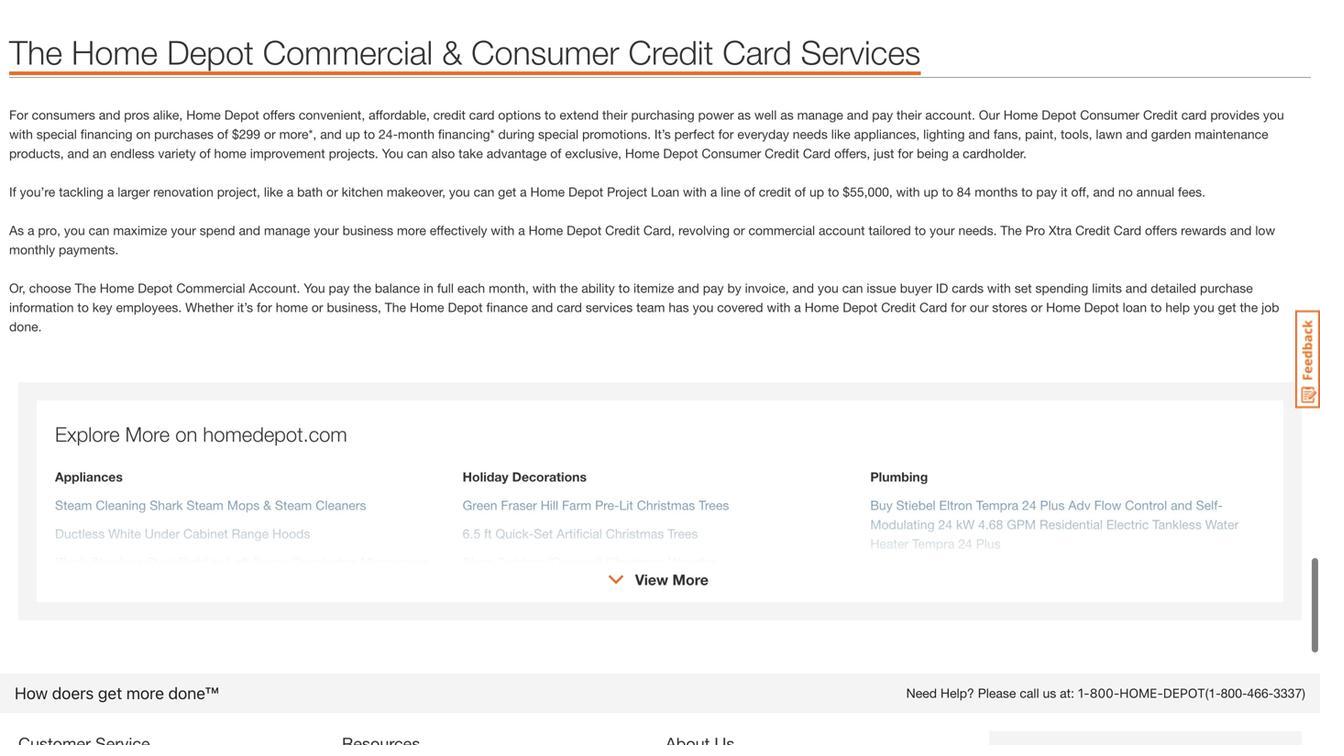Task type: describe. For each thing, give the bounding box(es) containing it.
tankless
[[1153, 517, 1202, 533]]

pre-
[[595, 498, 620, 513]]

fraser
[[501, 498, 537, 513]]

card up well
[[723, 33, 792, 72]]

larger
[[118, 184, 150, 200]]

0 horizontal spatial the
[[353, 281, 371, 296]]

shop outdoor (covered) christmas wreaths link
[[463, 555, 716, 570]]

manage inside for consumers and pros alike, home depot offers convenient, affordable, credit card options to extend their purchasing power as well as manage and pay their account. our home depot consumer credit card provides you with special financing on purchases of $299 or more*, and up to 24-month financing* during special promotions. it's perfect for everyday needs like appliances, lighting and fans, paint, tools, lawn and garden maintenance products, and an endless variety of home improvement projects. you can also take advantage of exclusive, home depot consumer credit card offers, just for being a cardholder.
[[798, 107, 844, 123]]

steam cleaning shark steam mops & steam cleaners link
[[55, 498, 366, 513]]

0 vertical spatial get
[[498, 184, 517, 200]]

1 vertical spatial water
[[1078, 594, 1111, 609]]

and right spend
[[239, 223, 261, 238]]

depot up $299
[[224, 107, 259, 123]]

a left bath
[[287, 184, 294, 200]]

0 horizontal spatial consumer
[[472, 33, 620, 72]]

business,
[[327, 300, 381, 315]]

water inside buy stiebel eltron tempra 24 plus adv flow control and self- modulating 24 kw 4.68 gpm residential electric tankless water heater tempra 24 plus
[[1206, 517, 1240, 533]]

green fraser hill farm pre-lit christmas trees
[[463, 498, 730, 513]]

with right month,
[[533, 281, 557, 296]]

the home depot commercial & consumer credit card services
[[9, 33, 921, 72]]

or right bath
[[327, 184, 338, 200]]

you up effectively
[[449, 184, 470, 200]]

1 vertical spatial under
[[1010, 594, 1045, 609]]

you inside for consumers and pros alike, home depot offers convenient, affordable, credit card options to extend their purchasing power as well as manage and pay their account. our home depot consumer credit card provides you with special financing on purchases of $299 or more*, and up to 24-month financing* during special promotions. it's perfect for everyday needs like appliances, lighting and fans, paint, tools, lawn and garden maintenance products, and an endless variety of home improvement projects. you can also take advantage of exclusive, home depot consumer credit card offers, just for being a cardholder.
[[1264, 107, 1285, 123]]

shark
[[150, 498, 183, 513]]

spend
[[200, 223, 235, 238]]

steel
[[146, 555, 175, 570]]

for
[[9, 107, 28, 123]]

1 vertical spatial tempra
[[913, 537, 955, 552]]

home up purchases
[[186, 107, 221, 123]]

products,
[[9, 146, 64, 161]]

depot up employees.
[[138, 281, 173, 296]]

card inside or, choose the home depot commercial account. you pay the balance in full each month, with the ability to itemize and pay by invoice, and you can issue buyer id cards with set spending limits and detailed purchase information to key employees. whether it's for home or business, the home depot finance and card services team has you covered with a home depot credit card for our stores or home depot loan to help you get the job done.
[[920, 300, 948, 315]]

a right "as"
[[27, 223, 34, 238]]

pay inside for consumers and pros alike, home depot offers convenient, affordable, credit card options to extend their purchasing power as well as manage and pay their account. our home depot consumer credit card provides you with special financing on purchases of $299 or more*, and up to 24-month financing* during special promotions. it's perfect for everyday needs like appliances, lighting and fans, paint, tools, lawn and garden maintenance products, and an endless variety of home improvement projects. you can also take advantage of exclusive, home depot consumer credit card offers, just for being a cardholder.
[[873, 107, 894, 123]]

the up key
[[75, 281, 96, 296]]

the down balance
[[385, 300, 406, 315]]

being
[[917, 146, 949, 161]]

filter
[[1115, 594, 1143, 609]]

a inside for consumers and pros alike, home depot offers convenient, affordable, credit card options to extend their purchasing power as well as manage and pay their account. our home depot consumer credit card provides you with special financing on purchases of $299 or more*, and up to 24-month financing* during special promotions. it's perfect for everyday needs like appliances, lighting and fans, paint, tools, lawn and garden maintenance products, and an endless variety of home improvement projects. you can also take advantage of exclusive, home depot consumer credit card offers, just for being a cardholder.
[[953, 146, 960, 161]]

with inside for consumers and pros alike, home depot offers convenient, affordable, credit card options to extend their purchasing power as well as manage and pay their account. our home depot consumer credit card provides you with special financing on purchases of $299 or more*, and up to 24-month financing* during special promotions. it's perfect for everyday needs like appliances, lighting and fans, paint, tools, lawn and garden maintenance products, and an endless variety of home improvement projects. you can also take advantage of exclusive, home depot consumer credit card offers, just for being a cardholder.
[[9, 127, 33, 142]]

12
[[970, 594, 985, 609]]

and down convenient,
[[320, 127, 342, 142]]

home down account
[[805, 300, 840, 315]]

you left issue
[[818, 281, 839, 296]]

shop outdoor (covered) christmas wreaths
[[463, 555, 716, 570]]

like inside for consumers and pros alike, home depot offers convenient, affordable, credit card options to extend their purchasing power as well as manage and pay their account. our home depot consumer credit card provides you with special financing on purchases of $299 or more*, and up to 24-month financing* during special promotions. it's perfect for everyday needs like appliances, lighting and fans, paint, tools, lawn and garden maintenance products, and an endless variety of home improvement projects. you can also take advantage of exclusive, home depot consumer credit card offers, just for being a cardholder.
[[832, 127, 851, 142]]

more for view
[[673, 572, 709, 589]]

for down power on the right top
[[719, 127, 734, 142]]

to right months
[[1022, 184, 1033, 200]]

with right the $55,000,
[[897, 184, 921, 200]]

1 horizontal spatial the
[[560, 281, 578, 296]]

more for explore
[[125, 422, 170, 446]]

of right line
[[745, 184, 756, 200]]

choose
[[29, 281, 71, 296]]

more link image
[[609, 575, 625, 585]]

month,
[[489, 281, 529, 296]]

0 horizontal spatial plus
[[977, 537, 1001, 552]]

card inside for consumers and pros alike, home depot offers convenient, affordable, credit card options to extend their purchasing power as well as manage and pay their account. our home depot consumer credit card provides you with special financing on purchases of $299 or more*, and up to 24-month financing* during special promotions. it's perfect for everyday needs like appliances, lighting and fans, paint, tools, lawn and garden maintenance products, and an endless variety of home improvement projects. you can also take advantage of exclusive, home depot consumer credit card offers, just for being a cardholder.
[[803, 146, 831, 161]]

credit up garden
[[1144, 107, 1179, 123]]

the up for at the top left of the page
[[9, 33, 62, 72]]

0 horizontal spatial card
[[469, 107, 495, 123]]

to up services
[[619, 281, 630, 296]]

you inside the as a pro, you can maximize your spend and manage your business more effectively with a home depot credit card, revolving or commercial account tailored to your needs. the pro xtra credit card offers rewards and low monthly payments.
[[64, 223, 85, 238]]

depot down issue
[[843, 300, 878, 315]]

and up loan
[[1126, 281, 1148, 296]]

purchasing
[[631, 107, 695, 123]]

swing
[[253, 555, 288, 570]]

home down advantage
[[531, 184, 565, 200]]

convenient,
[[299, 107, 365, 123]]

a down advantage
[[520, 184, 527, 200]]

with down invoice,
[[767, 300, 791, 315]]

of left the exclusive,
[[551, 146, 562, 161]]

perfect
[[675, 127, 715, 142]]

everyday
[[738, 127, 790, 142]]

(covered)
[[548, 555, 603, 570]]

set
[[534, 527, 553, 542]]

cards
[[952, 281, 984, 296]]

shop for shop outdoor (covered) christmas wreaths
[[463, 555, 493, 570]]

tools,
[[1061, 127, 1093, 142]]

and left the low
[[1231, 223, 1253, 238]]

homedepot.com
[[203, 422, 347, 446]]

account.
[[249, 281, 300, 296]]

commercial inside or, choose the home depot commercial account. you pay the balance in full each month, with the ability to itemize and pay by invoice, and you can issue buyer id cards with set spending limits and detailed purchase information to key employees. whether it's for home or business, the home depot finance and card services team has you covered with a home depot credit card for our stores or home depot loan to help you get the job done.
[[176, 281, 245, 296]]

home down in
[[410, 300, 445, 315]]

to left the 'extend'
[[545, 107, 556, 123]]

home up key
[[100, 281, 134, 296]]

0 vertical spatial tempra
[[977, 498, 1019, 513]]

get inside or, choose the home depot commercial account. you pay the balance in full each month, with the ability to itemize and pay by invoice, and you can issue buyer id cards with set spending limits and detailed purchase information to key employees. whether it's for home or business, the home depot finance and card services team has you covered with a home depot credit card for our stores or home depot loan to help you get the job done.
[[1219, 300, 1237, 315]]

1 vertical spatial consumer
[[1081, 107, 1140, 123]]

how doers get more done™
[[15, 684, 219, 704]]

can inside the as a pro, you can maximize your spend and manage your business more effectively with a home depot credit card, revolving or commercial account tailored to your needs. the pro xtra credit card offers rewards and low monthly payments.
[[89, 223, 110, 238]]

2 as from the left
[[781, 107, 794, 123]]

you right 'help'
[[1194, 300, 1215, 315]]

team
[[637, 300, 665, 315]]

each
[[458, 281, 485, 296]]

garden
[[1152, 127, 1192, 142]]

depot
[[1164, 686, 1206, 701]]

1 vertical spatial outdoor
[[463, 593, 514, 608]]

credit left "card,"
[[606, 223, 640, 238]]

ability
[[582, 281, 615, 296]]

card inside or, choose the home depot commercial account. you pay the balance in full each month, with the ability to itemize and pay by invoice, and you can issue buyer id cards with set spending limits and detailed purchase information to key employees. whether it's for home or business, the home depot finance and card services team has you covered with a home depot credit card for our stores or home depot loan to help you get the job done.
[[557, 300, 582, 315]]

paint,
[[1026, 127, 1058, 142]]

pay left by
[[703, 281, 724, 296]]

doers
[[52, 684, 94, 704]]

of right variety
[[199, 146, 211, 161]]

full
[[437, 281, 454, 296]]

self-
[[1197, 498, 1224, 513]]

balance
[[375, 281, 420, 296]]

extend
[[560, 107, 599, 123]]

black stainless steel right to left swing countertop microwaves link
[[55, 555, 429, 570]]

3 steam from the left
[[275, 498, 312, 513]]

hill
[[541, 498, 559, 513]]

6.5 ft quick-set artificial christmas trees link
[[463, 527, 698, 542]]

lawn
[[1097, 127, 1123, 142]]

for right "just"
[[898, 146, 914, 161]]

low
[[1256, 223, 1276, 238]]

credit up purchasing
[[629, 33, 714, 72]]

holiday decorations
[[463, 470, 587, 485]]

lit
[[620, 498, 634, 513]]

credit down everyday
[[765, 146, 800, 161]]

view
[[636, 572, 669, 589]]

stiebel
[[897, 498, 936, 513]]

or left business,
[[312, 300, 323, 315]]

6.5 ft quick-set artificial christmas trees
[[463, 527, 698, 542]]

and down "our"
[[969, 127, 991, 142]]

home inside for consumers and pros alike, home depot offers convenient, affordable, credit card options to extend their purchasing power as well as manage and pay their account. our home depot consumer credit card provides you with special financing on purchases of $299 or more*, and up to 24-month financing* during special promotions. it's perfect for everyday needs like appliances, lighting and fans, paint, tools, lawn and garden maintenance products, and an endless variety of home improvement projects. you can also take advantage of exclusive, home depot consumer credit card offers, just for being a cardholder.
[[214, 146, 247, 161]]

0 horizontal spatial like
[[264, 184, 283, 200]]

and inside buy stiebel eltron tempra 24 plus adv flow control and self- modulating 24 kw 4.68 gpm residential electric tankless water heater tempra 24 plus
[[1171, 498, 1193, 513]]

in
[[424, 281, 434, 296]]

of left $299
[[217, 127, 228, 142]]

improvement
[[250, 146, 325, 161]]

heater
[[871, 537, 909, 552]]

of up commercial
[[795, 184, 806, 200]]

xtra
[[1049, 223, 1072, 238]]

home inside or, choose the home depot commercial account. you pay the balance in full each month, with the ability to itemize and pay by invoice, and you can issue buyer id cards with set spending limits and detailed purchase information to key employees. whether it's for home or business, the home depot finance and card services team has you covered with a home depot credit card for our stores or home depot loan to help you get the job done.
[[276, 300, 308, 315]]

home up pros
[[72, 33, 158, 72]]

countertop
[[292, 555, 357, 570]]

account
[[819, 223, 866, 238]]

ft
[[484, 527, 492, 542]]

can down take on the left top
[[474, 184, 495, 200]]

plumbing
[[871, 470, 929, 485]]

needs.
[[959, 223, 998, 238]]

pay left it
[[1037, 184, 1058, 200]]

options
[[498, 107, 541, 123]]

with right "loan"
[[683, 184, 707, 200]]

3 your from the left
[[930, 223, 955, 238]]

1 vertical spatial more
[[126, 684, 164, 704]]

to right loan
[[1151, 300, 1163, 315]]

a inside or, choose the home depot commercial account. you pay the balance in full each month, with the ability to itemize and pay by invoice, and you can issue buyer id cards with set spending limits and detailed purchase information to key employees. whether it's for home or business, the home depot finance and card services team has you covered with a home depot credit card for our stores or home depot loan to help you get the job done.
[[795, 300, 802, 315]]

depot down perfect
[[664, 146, 699, 161]]

and left an
[[67, 146, 89, 161]]

a up month,
[[518, 223, 525, 238]]

and up "financing" on the left top of the page
[[99, 107, 121, 123]]

cabinet
[[183, 527, 228, 542]]

the inside the as a pro, you can maximize your spend and manage your business more effectively with a home depot credit card, revolving or commercial account tailored to your needs. the pro xtra credit card offers rewards and low monthly payments.
[[1001, 223, 1023, 238]]

1 as from the left
[[738, 107, 751, 123]]

maintenance
[[1195, 127, 1269, 142]]

home inside the as a pro, you can maximize your spend and manage your business more effectively with a home depot credit card, revolving or commercial account tailored to your needs. the pro xtra credit card offers rewards and low monthly payments.
[[529, 223, 563, 238]]

2 horizontal spatial the
[[1241, 300, 1259, 315]]

offers inside the as a pro, you can maximize your spend and manage your business more effectively with a home depot credit card, revolving or commercial account tailored to your needs. the pro xtra credit card offers rewards and low monthly payments.
[[1146, 223, 1178, 238]]

project
[[607, 184, 648, 200]]

mo
[[988, 594, 1007, 609]]

wreaths
[[669, 555, 716, 570]]

up inside for consumers and pros alike, home depot offers convenient, affordable, credit card options to extend their purchasing power as well as manage and pay their account. our home depot consumer credit card provides you with special financing on purchases of $299 or more*, and up to 24-month financing* during special promotions. it's perfect for everyday needs like appliances, lighting and fans, paint, tools, lawn and garden maintenance products, and an endless variety of home improvement projects. you can also take advantage of exclusive, home depot consumer credit card offers, just for being a cardholder.
[[346, 127, 360, 142]]

with inside the as a pro, you can maximize your spend and manage your business more effectively with a home depot credit card, revolving or commercial account tailored to your needs. the pro xtra credit card offers rewards and low monthly payments.
[[491, 223, 515, 238]]

you inside or, choose the home depot commercial account. you pay the balance in full each month, with the ability to itemize and pay by invoice, and you can issue buyer id cards with set spending limits and detailed purchase information to key employees. whether it's for home or business, the home depot finance and card services team has you covered with a home depot credit card for our stores or home depot loan to help you get the job done.
[[304, 281, 325, 296]]

to left the $55,000,
[[828, 184, 840, 200]]

advantage
[[487, 146, 547, 161]]

offers inside for consumers and pros alike, home depot offers convenient, affordable, credit card options to extend their purchasing power as well as manage and pay their account. our home depot consumer credit card provides you with special financing on purchases of $299 or more*, and up to 24-month financing* during special promotions. it's perfect for everyday needs like appliances, lighting and fans, paint, tools, lawn and garden maintenance products, and an endless variety of home improvement projects. you can also take advantage of exclusive, home depot consumer credit card offers, just for being a cardholder.
[[263, 107, 295, 123]]

buyer
[[901, 281, 933, 296]]

2 their from the left
[[897, 107, 922, 123]]

manage inside the as a pro, you can maximize your spend and manage your business more effectively with a home depot credit card, revolving or commercial account tailored to your needs. the pro xtra credit card offers rewards and low monthly payments.
[[264, 223, 310, 238]]

for right it's
[[257, 300, 272, 315]]

sink
[[1049, 594, 1074, 609]]

6.5
[[463, 527, 481, 542]]

renovation
[[153, 184, 214, 200]]

1 vertical spatial trees
[[668, 527, 698, 542]]

shop 3-4 people 12 mo under sink water filter systems link
[[871, 594, 1196, 609]]

bath
[[297, 184, 323, 200]]

24-
[[379, 127, 398, 142]]

to left "84" at right
[[942, 184, 954, 200]]

3337)
[[1274, 686, 1306, 701]]

information
[[9, 300, 74, 315]]

quick-
[[496, 527, 534, 542]]

and up has
[[678, 281, 700, 296]]

can inside or, choose the home depot commercial account. you pay the balance in full each month, with the ability to itemize and pay by invoice, and you can issue buyer id cards with set spending limits and detailed purchase information to key employees. whether it's for home or business, the home depot finance and card services team has you covered with a home depot credit card for our stores or home depot loan to help you get the job done.
[[843, 281, 864, 296]]

1 horizontal spatial consumer
[[702, 146, 762, 161]]

financing*
[[438, 127, 495, 142]]

you're
[[20, 184, 55, 200]]

set
[[1015, 281, 1033, 296]]

card,
[[644, 223, 675, 238]]

with up stores
[[988, 281, 1012, 296]]

kw
[[957, 517, 975, 533]]

spending
[[1036, 281, 1089, 296]]

eltron
[[940, 498, 973, 513]]

appliances,
[[855, 127, 920, 142]]



Task type: vqa. For each thing, say whether or not it's contained in the screenshot.
$ 399 . 00 Save $ 100 . 00 ( 25 %)
no



Task type: locate. For each thing, give the bounding box(es) containing it.
feedback link image
[[1296, 310, 1321, 409]]

fees.
[[1179, 184, 1206, 200]]

commercial up whether
[[176, 281, 245, 296]]

special down consumers
[[37, 127, 77, 142]]

2 your from the left
[[314, 223, 339, 238]]

trees
[[699, 498, 730, 513], [668, 527, 698, 542]]

to
[[545, 107, 556, 123], [364, 127, 375, 142], [828, 184, 840, 200], [942, 184, 954, 200], [1022, 184, 1033, 200], [915, 223, 927, 238], [619, 281, 630, 296], [77, 300, 89, 315], [1151, 300, 1163, 315], [212, 555, 224, 570]]

1 vertical spatial 24
[[939, 517, 953, 533]]

payments.
[[59, 242, 119, 257]]

months
[[975, 184, 1018, 200]]

explore
[[55, 422, 120, 446]]

pay up appliances,
[[873, 107, 894, 123]]

or inside for consumers and pros alike, home depot offers convenient, affordable, credit card options to extend their purchasing power as well as manage and pay their account. our home depot consumer credit card provides you with special financing on purchases of $299 or more*, and up to 24-month financing* during special promotions. it's perfect for everyday needs like appliances, lighting and fans, paint, tools, lawn and garden maintenance products, and an endless variety of home improvement projects. you can also take advantage of exclusive, home depot consumer credit card offers, just for being a cardholder.
[[264, 127, 276, 142]]

commercial
[[263, 33, 433, 72], [176, 281, 245, 296]]

0 vertical spatial &
[[442, 33, 462, 72]]

cleaning
[[96, 498, 146, 513]]

like up offers,
[[832, 127, 851, 142]]

0 horizontal spatial special
[[37, 127, 77, 142]]

the left ability
[[560, 281, 578, 296]]

mops
[[227, 498, 260, 513]]

2 800- from the left
[[1222, 686, 1248, 701]]

credit
[[629, 33, 714, 72], [1144, 107, 1179, 123], [765, 146, 800, 161], [606, 223, 640, 238], [1076, 223, 1111, 238], [882, 300, 916, 315]]

more*,
[[279, 127, 317, 142]]

2 horizontal spatial consumer
[[1081, 107, 1140, 123]]

view more
[[636, 572, 709, 589]]

key
[[92, 300, 112, 315]]

at:
[[1061, 686, 1075, 701]]

a left the "larger" on the left of the page
[[107, 184, 114, 200]]

2 horizontal spatial 24
[[1023, 498, 1037, 513]]

0 vertical spatial like
[[832, 127, 851, 142]]

and right finance
[[532, 300, 553, 315]]

on down pros
[[136, 127, 151, 142]]

no
[[1119, 184, 1134, 200]]

rewards
[[1182, 223, 1227, 238]]

credit up financing*
[[434, 107, 466, 123]]

1 vertical spatial home
[[276, 300, 308, 315]]

0 horizontal spatial more
[[125, 422, 170, 446]]

0 horizontal spatial under
[[145, 527, 180, 542]]

1 horizontal spatial credit
[[759, 184, 792, 200]]

1 horizontal spatial up
[[810, 184, 825, 200]]

adv
[[1069, 498, 1091, 513]]

home-
[[1120, 686, 1164, 701]]

the
[[9, 33, 62, 72], [1001, 223, 1023, 238], [75, 281, 96, 296], [385, 300, 406, 315]]

to left 24-
[[364, 127, 375, 142]]

1 horizontal spatial card
[[557, 300, 582, 315]]

it's
[[655, 127, 671, 142]]

2 vertical spatial consumer
[[702, 146, 762, 161]]

1 horizontal spatial 800-
[[1222, 686, 1248, 701]]

1 horizontal spatial tempra
[[977, 498, 1019, 513]]

0 vertical spatial on
[[136, 127, 151, 142]]

or,
[[9, 281, 26, 296]]

provides
[[1211, 107, 1260, 123]]

card up garden
[[1182, 107, 1208, 123]]

0 vertical spatial 24
[[1023, 498, 1037, 513]]

1 steam from the left
[[55, 498, 92, 513]]

christmas down lit
[[606, 527, 664, 542]]

manage down bath
[[264, 223, 310, 238]]

steam up hoods
[[275, 498, 312, 513]]

offers,
[[835, 146, 871, 161]]

1 horizontal spatial you
[[382, 146, 404, 161]]

home up month,
[[529, 223, 563, 238]]

$55,000,
[[843, 184, 893, 200]]

1 vertical spatial credit
[[759, 184, 792, 200]]

steam up ductless
[[55, 498, 92, 513]]

0 vertical spatial trees
[[699, 498, 730, 513]]

0 vertical spatial commercial
[[263, 33, 433, 72]]

1 800- from the left
[[1090, 686, 1120, 701]]

or, choose the home depot commercial account. you pay the balance in full each month, with the ability to itemize and pay by invoice, and you can issue buyer id cards with set spending limits and detailed purchase information to key employees. whether it's for home or business, the home depot finance and card services team has you covered with a home depot credit card for our stores or home depot loan to help you get the job done.
[[9, 281, 1280, 334]]

issue
[[867, 281, 897, 296]]

you right has
[[693, 300, 714, 315]]

2 horizontal spatial your
[[930, 223, 955, 238]]

can
[[407, 146, 428, 161], [474, 184, 495, 200], [89, 223, 110, 238], [843, 281, 864, 296]]

itemize
[[634, 281, 675, 296]]

1 vertical spatial shop
[[871, 594, 901, 609]]

tempra down modulating on the bottom
[[913, 537, 955, 552]]

home down the 'it's' at the top of page
[[626, 146, 660, 161]]

and up appliances,
[[847, 107, 869, 123]]

2 horizontal spatial up
[[924, 184, 939, 200]]

2 horizontal spatial card
[[1182, 107, 1208, 123]]

promotions.
[[582, 127, 651, 142]]

0 horizontal spatial shop
[[463, 555, 493, 570]]

0 horizontal spatial get
[[98, 684, 122, 704]]

2 horizontal spatial get
[[1219, 300, 1237, 315]]

can down 'month'
[[407, 146, 428, 161]]

black
[[55, 555, 87, 570]]

effectively
[[430, 223, 488, 238]]

0 horizontal spatial your
[[171, 223, 196, 238]]

more right explore
[[125, 422, 170, 446]]

credit right "xtra" in the right top of the page
[[1076, 223, 1111, 238]]

0 vertical spatial more
[[125, 422, 170, 446]]

24 left kw
[[939, 517, 953, 533]]

24 down kw
[[959, 537, 973, 552]]

our
[[970, 300, 989, 315]]

1 horizontal spatial on
[[175, 422, 197, 446]]

christmas right lit
[[637, 498, 696, 513]]

of
[[217, 127, 228, 142], [199, 146, 211, 161], [551, 146, 562, 161], [745, 184, 756, 200], [795, 184, 806, 200]]

cardholder.
[[963, 146, 1027, 161]]

depot down the exclusive,
[[569, 184, 604, 200]]

card down no
[[1114, 223, 1142, 238]]

depot down each
[[448, 300, 483, 315]]

help?
[[941, 686, 975, 701]]

outdoor left the living
[[463, 593, 514, 608]]

1 horizontal spatial like
[[832, 127, 851, 142]]

1 horizontal spatial their
[[897, 107, 922, 123]]

to left left
[[212, 555, 224, 570]]

1 their from the left
[[603, 107, 628, 123]]

you inside for consumers and pros alike, home depot offers convenient, affordable, credit card options to extend their purchasing power as well as manage and pay their account. our home depot consumer credit card provides you with special financing on purchases of $299 or more*, and up to 24-month financing* during special promotions. it's perfect for everyday needs like appliances, lighting and fans, paint, tools, lawn and garden maintenance products, and an endless variety of home improvement projects. you can also take advantage of exclusive, home depot consumer credit card offers, just for being a cardholder.
[[382, 146, 404, 161]]

and right lawn
[[1127, 127, 1148, 142]]

home down account.
[[276, 300, 308, 315]]

hoods
[[272, 527, 311, 542]]

and left no
[[1094, 184, 1115, 200]]

0 horizontal spatial on
[[136, 127, 151, 142]]

like right project,
[[264, 184, 283, 200]]

a right covered
[[795, 300, 802, 315]]

need
[[907, 686, 938, 701]]

credit up commercial
[[759, 184, 792, 200]]

off,
[[1072, 184, 1090, 200]]

by
[[728, 281, 742, 296]]

as right well
[[781, 107, 794, 123]]

on inside for consumers and pros alike, home depot offers convenient, affordable, credit card options to extend their purchasing power as well as manage and pay their account. our home depot consumer credit card provides you with special financing on purchases of $299 or more*, and up to 24-month financing* during special promotions. it's perfect for everyday needs like appliances, lighting and fans, paint, tools, lawn and garden maintenance products, and an endless variety of home improvement projects. you can also take advantage of exclusive, home depot consumer credit card offers, just for being a cardholder.
[[136, 127, 151, 142]]

0 vertical spatial under
[[145, 527, 180, 542]]

consumer
[[472, 33, 620, 72], [1081, 107, 1140, 123], [702, 146, 762, 161]]

1 horizontal spatial 24
[[959, 537, 973, 552]]

home down $299
[[214, 146, 247, 161]]

1 horizontal spatial as
[[781, 107, 794, 123]]

2 vertical spatial get
[[98, 684, 122, 704]]

0 vertical spatial christmas
[[637, 498, 696, 513]]

1 vertical spatial you
[[304, 281, 325, 296]]

0 horizontal spatial offers
[[263, 107, 295, 123]]

steam up cabinet
[[187, 498, 224, 513]]

0 vertical spatial plus
[[1041, 498, 1065, 513]]

1 horizontal spatial special
[[538, 127, 579, 142]]

the left pro
[[1001, 223, 1023, 238]]

2 steam from the left
[[187, 498, 224, 513]]

depot up tools,
[[1042, 107, 1077, 123]]

like
[[832, 127, 851, 142], [264, 184, 283, 200]]

1 horizontal spatial under
[[1010, 594, 1045, 609]]

1 special from the left
[[37, 127, 77, 142]]

1 your from the left
[[171, 223, 196, 238]]

pay up business,
[[329, 281, 350, 296]]

0 horizontal spatial more
[[126, 684, 164, 704]]

pro,
[[38, 223, 61, 238]]

0 vertical spatial outdoor
[[497, 555, 545, 570]]

commercial
[[749, 223, 816, 238]]

1 horizontal spatial home
[[276, 300, 308, 315]]

1 vertical spatial plus
[[977, 537, 1001, 552]]

1 vertical spatial &
[[263, 498, 272, 513]]

more inside the as a pro, you can maximize your spend and manage your business more effectively with a home depot credit card, revolving or commercial account tailored to your needs. the pro xtra credit card offers rewards and low monthly payments.
[[397, 223, 426, 238]]

depot up alike,
[[167, 33, 254, 72]]

1 vertical spatial get
[[1219, 300, 1237, 315]]

buy stiebel eltron tempra 24 plus adv flow control and self- modulating 24 kw 4.68 gpm residential electric tankless water heater tempra 24 plus link
[[871, 498, 1240, 552]]

an
[[93, 146, 107, 161]]

2 vertical spatial christmas
[[607, 555, 665, 570]]

2 vertical spatial 24
[[959, 537, 973, 552]]

can inside for consumers and pros alike, home depot offers convenient, affordable, credit card options to extend their purchasing power as well as manage and pay their account. our home depot consumer credit card provides you with special financing on purchases of $299 or more*, and up to 24-month financing* during special promotions. it's perfect for everyday needs like appliances, lighting and fans, paint, tools, lawn and garden maintenance products, and an endless variety of home improvement projects. you can also take advantage of exclusive, home depot consumer credit card offers, just for being a cardholder.
[[407, 146, 428, 161]]

0 vertical spatial more
[[397, 223, 426, 238]]

1 horizontal spatial offers
[[1146, 223, 1178, 238]]

shop down 6.5
[[463, 555, 493, 570]]

2 horizontal spatial steam
[[275, 498, 312, 513]]

0 vertical spatial home
[[214, 146, 247, 161]]

to inside the as a pro, you can maximize your spend and manage your business more effectively with a home depot credit card, revolving or commercial account tailored to your needs. the pro xtra credit card offers rewards and low monthly payments.
[[915, 223, 927, 238]]

24 up gpm
[[1023, 498, 1037, 513]]

card inside the as a pro, you can maximize your spend and manage your business more effectively with a home depot credit card, revolving or commercial account tailored to your needs. the pro xtra credit card offers rewards and low monthly payments.
[[1114, 223, 1142, 238]]

call
[[1020, 686, 1040, 701]]

1 horizontal spatial more
[[673, 572, 709, 589]]

1 horizontal spatial steam
[[187, 498, 224, 513]]

0 horizontal spatial credit
[[434, 107, 466, 123]]

during
[[499, 127, 535, 142]]

depot down limits
[[1085, 300, 1120, 315]]

a left line
[[711, 184, 718, 200]]

shop left 3-
[[871, 594, 901, 609]]

or inside the as a pro, you can maximize your spend and manage your business more effectively with a home depot credit card, revolving or commercial account tailored to your needs. the pro xtra credit card offers rewards and low monthly payments.
[[734, 223, 745, 238]]

steam
[[55, 498, 92, 513], [187, 498, 224, 513], [275, 498, 312, 513]]

can left issue
[[843, 281, 864, 296]]

lighting
[[924, 127, 965, 142]]

1 horizontal spatial water
[[1206, 517, 1240, 533]]

1 horizontal spatial trees
[[699, 498, 730, 513]]

0 vertical spatial water
[[1206, 517, 1240, 533]]

shop for shop 3-4 people 12 mo under sink water filter systems
[[871, 594, 901, 609]]

with right effectively
[[491, 223, 515, 238]]

finance
[[487, 300, 528, 315]]

limits
[[1093, 281, 1123, 296]]

0 horizontal spatial water
[[1078, 594, 1111, 609]]

if
[[9, 184, 16, 200]]

residential
[[1040, 517, 1103, 533]]

& up financing*
[[442, 33, 462, 72]]

flow
[[1095, 498, 1122, 513]]

their up appliances,
[[897, 107, 922, 123]]

0 vertical spatial consumer
[[472, 33, 620, 72]]

plus up the residential
[[1041, 498, 1065, 513]]

or right $299
[[264, 127, 276, 142]]

your left business
[[314, 223, 339, 238]]

green
[[463, 498, 498, 513]]

job
[[1262, 300, 1280, 315]]

white
[[108, 527, 141, 542]]

0 horizontal spatial tempra
[[913, 537, 955, 552]]

outdoor living
[[463, 593, 554, 608]]

get right 'doers'
[[98, 684, 122, 704]]

the left job
[[1241, 300, 1259, 315]]

0 vertical spatial credit
[[434, 107, 466, 123]]

home up fans,
[[1004, 107, 1039, 123]]

credit inside or, choose the home depot commercial account. you pay the balance in full each month, with the ability to itemize and pay by invoice, and you can issue buyer id cards with set spending limits and detailed purchase information to key employees. whether it's for home or business, the home depot finance and card services team has you covered with a home depot credit card for our stores or home depot loan to help you get the job done.
[[882, 300, 916, 315]]

please
[[978, 686, 1017, 701]]

2 special from the left
[[538, 127, 579, 142]]

up up projects.
[[346, 127, 360, 142]]

0 horizontal spatial manage
[[264, 223, 310, 238]]

holiday
[[463, 470, 509, 485]]

0 horizontal spatial commercial
[[176, 281, 245, 296]]

consumer up lawn
[[1081, 107, 1140, 123]]

1 horizontal spatial your
[[314, 223, 339, 238]]

outdoor
[[497, 555, 545, 570], [463, 593, 514, 608]]

and right invoice,
[[793, 281, 815, 296]]

tackling
[[59, 184, 104, 200]]

left
[[227, 555, 249, 570]]

1 vertical spatial commercial
[[176, 281, 245, 296]]

for left our
[[951, 300, 967, 315]]

variety
[[158, 146, 196, 161]]

you right provides
[[1264, 107, 1285, 123]]

24
[[1023, 498, 1037, 513], [939, 517, 953, 533], [959, 537, 973, 552]]

0 horizontal spatial you
[[304, 281, 325, 296]]

or right revolving
[[734, 223, 745, 238]]

1 horizontal spatial commercial
[[263, 33, 433, 72]]

0 horizontal spatial up
[[346, 127, 360, 142]]

0 horizontal spatial trees
[[668, 527, 698, 542]]

decorations
[[512, 470, 587, 485]]

get down advantage
[[498, 184, 517, 200]]

with
[[9, 127, 33, 142], [683, 184, 707, 200], [897, 184, 921, 200], [491, 223, 515, 238], [533, 281, 557, 296], [988, 281, 1012, 296], [767, 300, 791, 315]]

need help? please call us at: 1-800-home-depot (1-800-466-3337)
[[907, 686, 1306, 701]]

0 horizontal spatial steam
[[55, 498, 92, 513]]

1 vertical spatial christmas
[[606, 527, 664, 542]]

project,
[[217, 184, 260, 200]]

0 horizontal spatial &
[[263, 498, 272, 513]]

offers
[[263, 107, 295, 123], [1146, 223, 1178, 238]]

depot inside the as a pro, you can maximize your spend and manage your business more effectively with a home depot credit card, revolving or commercial account tailored to your needs. the pro xtra credit card offers rewards and low monthly payments.
[[567, 223, 602, 238]]

0 horizontal spatial their
[[603, 107, 628, 123]]

1 vertical spatial on
[[175, 422, 197, 446]]

as a pro, you can maximize your spend and manage your business more effectively with a home depot credit card, revolving or commercial account tailored to your needs. the pro xtra credit card offers rewards and low monthly payments.
[[9, 223, 1276, 257]]

0 horizontal spatial home
[[214, 146, 247, 161]]

home down spending
[[1047, 300, 1081, 315]]

tempra up 4.68
[[977, 498, 1019, 513]]

credit inside for consumers and pros alike, home depot offers convenient, affordable, credit card options to extend their purchasing power as well as manage and pay their account. our home depot consumer credit card provides you with special financing on purchases of $299 or more*, and up to 24-month financing* during special promotions. it's perfect for everyday needs like appliances, lighting and fans, paint, tools, lawn and garden maintenance products, and an endless variety of home improvement projects. you can also take advantage of exclusive, home depot consumer credit card offers, just for being a cardholder.
[[434, 107, 466, 123]]

1 horizontal spatial shop
[[871, 594, 901, 609]]

for consumers and pros alike, home depot offers convenient, affordable, credit card options to extend their purchasing power as well as manage and pay their account. our home depot consumer credit card provides you with special financing on purchases of $299 or more*, and up to 24-month financing* during special promotions. it's perfect for everyday needs like appliances, lighting and fans, paint, tools, lawn and garden maintenance products, and an endless variety of home improvement projects. you can also take advantage of exclusive, home depot consumer credit card offers, just for being a cardholder.
[[9, 107, 1285, 161]]

credit down issue
[[882, 300, 916, 315]]

card up financing*
[[469, 107, 495, 123]]

to left key
[[77, 300, 89, 315]]

1 horizontal spatial manage
[[798, 107, 844, 123]]

christmas
[[637, 498, 696, 513], [606, 527, 664, 542], [607, 555, 665, 570]]

0 vertical spatial manage
[[798, 107, 844, 123]]

0 horizontal spatial 800-
[[1090, 686, 1120, 701]]

1 horizontal spatial plus
[[1041, 498, 1065, 513]]

1 vertical spatial more
[[673, 572, 709, 589]]

get down "purchase"
[[1219, 300, 1237, 315]]

or down set
[[1032, 300, 1043, 315]]

month
[[398, 127, 435, 142]]

commercial up convenient,
[[263, 33, 433, 72]]



